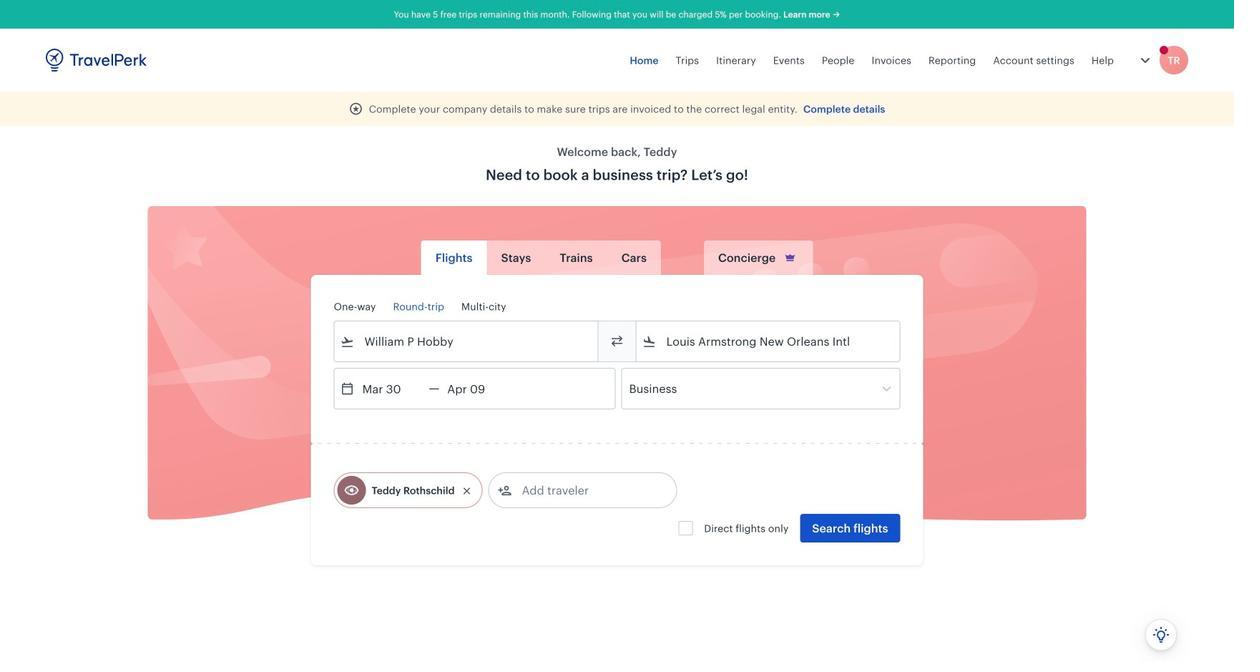 Task type: locate. For each thing, give the bounding box(es) containing it.
Return text field
[[440, 369, 514, 409]]

Depart text field
[[355, 369, 429, 409]]

To search field
[[657, 330, 882, 353]]

Add traveler search field
[[512, 479, 661, 502]]



Task type: describe. For each thing, give the bounding box(es) containing it.
From search field
[[355, 330, 579, 353]]



